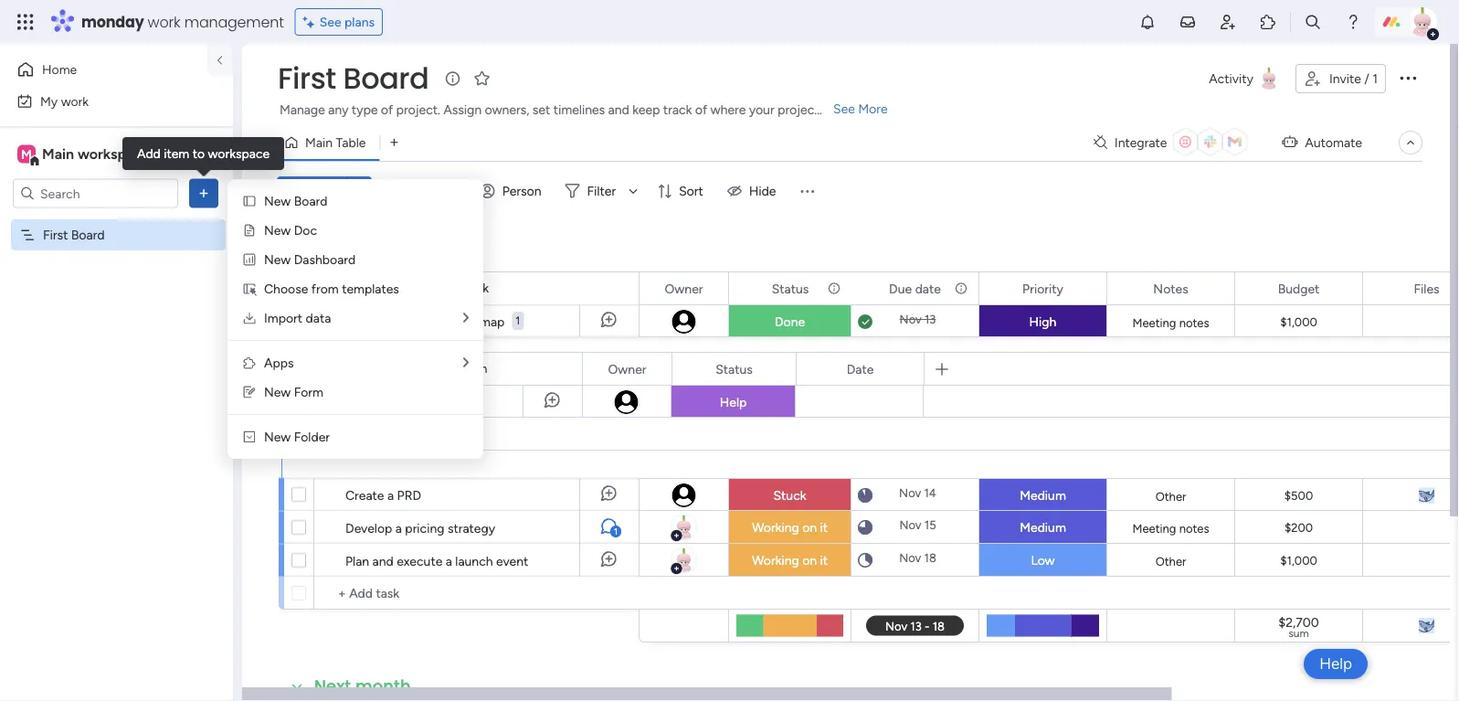 Task type: locate. For each thing, give the bounding box(es) containing it.
import data
[[264, 310, 331, 326]]

4 nov from the top
[[900, 551, 922, 565]]

main table button
[[277, 128, 380, 157]]

$1,000 for done
[[1281, 315, 1318, 330]]

strategy
[[448, 520, 496, 536]]

2 notes from the top
[[1180, 521, 1210, 536]]

show board description image
[[442, 69, 464, 88]]

and
[[608, 102, 630, 117], [578, 394, 599, 410], [373, 553, 394, 569]]

1 on from the top
[[803, 520, 817, 535]]

main
[[305, 135, 333, 150], [42, 145, 74, 163]]

2 horizontal spatial 1
[[1373, 71, 1378, 86]]

hide button
[[720, 176, 787, 206]]

form image
[[242, 385, 257, 399]]

0 vertical spatial status field
[[768, 278, 814, 298]]

1 vertical spatial and
[[578, 394, 599, 410]]

new
[[284, 183, 311, 199], [264, 193, 291, 209], [264, 223, 291, 238], [264, 252, 291, 267], [264, 384, 291, 400], [264, 429, 291, 445]]

workspace image
[[17, 144, 36, 164]]

nov left 14
[[900, 486, 922, 500]]

develop down templates
[[346, 314, 392, 329]]

a for prd
[[388, 487, 394, 503]]

date
[[847, 361, 874, 377]]

0 vertical spatial first
[[278, 58, 336, 99]]

1 medium from the top
[[1020, 488, 1067, 503]]

working
[[752, 520, 800, 535], [752, 553, 800, 568]]

month
[[352, 241, 408, 265], [356, 675, 411, 698]]

1 working from the top
[[752, 520, 800, 535]]

plan and execute a launch event
[[346, 553, 529, 569]]

0 vertical spatial 1
[[1373, 71, 1378, 86]]

1 meeting notes from the top
[[1133, 315, 1210, 330]]

1 horizontal spatial board
[[294, 193, 328, 209]]

first board down search in workspace field
[[43, 227, 105, 243]]

1 horizontal spatial work
[[148, 11, 181, 32]]

month inside "field"
[[352, 241, 408, 265]]

a left product
[[396, 314, 402, 329]]

a left prd
[[388, 487, 394, 503]]

1 vertical spatial first
[[43, 227, 68, 243]]

workspace up search in workspace field
[[78, 145, 150, 163]]

1 vertical spatial on
[[803, 553, 817, 568]]

Status field
[[768, 278, 814, 298], [711, 359, 758, 379]]

product
[[405, 314, 451, 329]]

1 horizontal spatial 1 button
[[580, 511, 639, 544]]

activity button
[[1202, 64, 1289, 93]]

pricing
[[405, 520, 445, 536]]

0 horizontal spatial of
[[381, 102, 393, 117]]

monday work management
[[81, 11, 284, 32]]

launch
[[456, 553, 493, 569]]

options image
[[1398, 67, 1420, 88]]

1 horizontal spatial 1
[[614, 526, 618, 537]]

main inside button
[[305, 135, 333, 150]]

notes
[[1154, 281, 1189, 296]]

1 vertical spatial owner
[[608, 361, 647, 377]]

month right next
[[356, 675, 411, 698]]

board down search in workspace field
[[71, 227, 105, 243]]

of right type
[[381, 102, 393, 117]]

1 horizontal spatial help
[[1320, 655, 1353, 673]]

notifications image
[[1139, 13, 1157, 31]]

meeting notes
[[1133, 315, 1210, 330], [1133, 521, 1210, 536]]

main for main table
[[305, 135, 333, 150]]

home button
[[11, 55, 197, 84]]

1 horizontal spatial first
[[278, 58, 336, 99]]

menu image
[[798, 182, 817, 200]]

0 horizontal spatial 1
[[516, 314, 520, 327]]

0 horizontal spatial work
[[61, 93, 89, 109]]

project.
[[396, 102, 441, 117]]

new inside new task button
[[284, 183, 311, 199]]

develop
[[346, 314, 392, 329], [346, 520, 392, 536]]

dapulse integrations image
[[1094, 136, 1108, 149]]

column information image
[[827, 281, 842, 296]]

search everything image
[[1304, 13, 1323, 31]]

task up the doc
[[314, 183, 339, 199]]

2 horizontal spatial board
[[343, 58, 429, 99]]

0 vertical spatial on
[[803, 520, 817, 535]]

1 horizontal spatial main
[[305, 135, 333, 150]]

Owner field
[[660, 278, 708, 298], [604, 359, 651, 379]]

nov for nov 15
[[900, 518, 922, 532]]

new right new board image
[[264, 193, 291, 209]]

milestones.
[[602, 394, 667, 410]]

first down search in workspace field
[[43, 227, 68, 243]]

2 meeting notes from the top
[[1133, 521, 1210, 536]]

and right 'plan'
[[373, 553, 394, 569]]

manage any type of project. assign owners, set timelines and keep track of where your project stands.
[[280, 102, 863, 117]]

month inside field
[[356, 675, 411, 698]]

0 vertical spatial working on it
[[752, 520, 828, 535]]

of right track on the top left
[[696, 102, 708, 117]]

1 vertical spatial first board
[[43, 227, 105, 243]]

main left table
[[305, 135, 333, 150]]

ruby anderson image
[[1409, 7, 1438, 37]]

see inside button
[[320, 14, 342, 30]]

2 other from the top
[[1156, 554, 1187, 569]]

set
[[533, 102, 551, 117]]

nov 18
[[900, 551, 937, 565]]

2 medium from the top
[[1020, 520, 1067, 535]]

0 horizontal spatial workspace
[[78, 145, 150, 163]]

new right form icon
[[264, 384, 291, 400]]

1 develop from the top
[[346, 314, 392, 329]]

0 vertical spatial other
[[1156, 489, 1187, 504]]

nov 14
[[900, 486, 937, 500]]

list arrow image
[[463, 311, 469, 325]]

3 nov from the top
[[900, 518, 922, 532]]

task up list arrow image at the left top
[[464, 280, 489, 296]]

work right 'my'
[[61, 93, 89, 109]]

1 vertical spatial notes
[[1180, 521, 1210, 536]]

0 horizontal spatial help
[[720, 394, 747, 410]]

1 vertical spatial it
[[820, 553, 828, 568]]

board inside list box
[[71, 227, 105, 243]]

first board up type
[[278, 58, 429, 99]]

1 vertical spatial board
[[294, 193, 328, 209]]

0 vertical spatial $1,000
[[1281, 315, 1318, 330]]

2 $1,000 from the top
[[1281, 553, 1318, 568]]

0 horizontal spatial first
[[43, 227, 68, 243]]

options image
[[195, 184, 213, 202]]

+ Add task text field
[[324, 582, 631, 604]]

1 vertical spatial work
[[61, 93, 89, 109]]

help inside button
[[1320, 655, 1353, 673]]

integrate
[[1115, 135, 1168, 150]]

dashboard
[[294, 252, 356, 267]]

prd
[[397, 487, 421, 503]]

1 nov from the top
[[900, 312, 922, 327]]

1
[[1373, 71, 1378, 86], [516, 314, 520, 327], [614, 526, 618, 537]]

subitem
[[439, 361, 488, 376]]

work right monday on the left of the page
[[148, 11, 181, 32]]

help image
[[1345, 13, 1363, 31]]

1 horizontal spatial status
[[772, 281, 809, 296]]

work inside button
[[61, 93, 89, 109]]

0 vertical spatial medium
[[1020, 488, 1067, 503]]

1 other from the top
[[1156, 489, 1187, 504]]

1 horizontal spatial workspace
[[208, 146, 270, 161]]

1 vertical spatial develop
[[346, 520, 392, 536]]

first up the manage
[[278, 58, 336, 99]]

$1,000 for low
[[1281, 553, 1318, 568]]

2 vertical spatial 1
[[614, 526, 618, 537]]

0 vertical spatial see
[[320, 14, 342, 30]]

see for see plans
[[320, 14, 342, 30]]

nov left the 15
[[900, 518, 922, 532]]

menu
[[228, 179, 484, 459]]

0 vertical spatial month
[[352, 241, 408, 265]]

table
[[336, 135, 366, 150]]

0 vertical spatial owner field
[[660, 278, 708, 298]]

select product image
[[16, 13, 35, 31]]

2 nov from the top
[[900, 486, 922, 500]]

add item to workspace
[[137, 146, 270, 161]]

working on it
[[752, 520, 828, 535], [752, 553, 828, 568]]

help button
[[1305, 649, 1368, 679]]

new right new folder image
[[264, 429, 291, 445]]

apps
[[264, 355, 294, 371]]

2 vertical spatial board
[[71, 227, 105, 243]]

nov for nov 13
[[900, 312, 922, 327]]

see more
[[834, 101, 888, 117]]

0 horizontal spatial status field
[[711, 359, 758, 379]]

defining the product's goals, features, and milestones.
[[357, 394, 667, 410]]

0 horizontal spatial board
[[71, 227, 105, 243]]

1 horizontal spatial first board
[[278, 58, 429, 99]]

home
[[42, 62, 77, 77]]

nov left the 18
[[900, 551, 922, 565]]

0 vertical spatial notes
[[1180, 315, 1210, 330]]

0 vertical spatial it
[[820, 520, 828, 535]]

1 horizontal spatial see
[[834, 101, 856, 117]]

v2 done deadline image
[[858, 313, 873, 330]]

1 vertical spatial help
[[1320, 655, 1353, 673]]

1 vertical spatial $1,000
[[1281, 553, 1318, 568]]

1 horizontal spatial of
[[696, 102, 708, 117]]

next month
[[314, 675, 411, 698]]

1 of from the left
[[381, 102, 393, 117]]

1 vertical spatial other
[[1156, 554, 1187, 569]]

0 vertical spatial work
[[148, 11, 181, 32]]

0 vertical spatial first board
[[278, 58, 429, 99]]

1 vertical spatial task
[[464, 280, 489, 296]]

notes
[[1180, 315, 1210, 330], [1180, 521, 1210, 536]]

product's
[[431, 394, 485, 410]]

main right workspace icon
[[42, 145, 74, 163]]

create
[[346, 487, 384, 503]]

/
[[1365, 71, 1370, 86]]

1 notes from the top
[[1180, 315, 1210, 330]]

more
[[859, 101, 888, 117]]

0 horizontal spatial task
[[314, 183, 339, 199]]

0 horizontal spatial and
[[373, 553, 394, 569]]

0 vertical spatial working
[[752, 520, 800, 535]]

main inside the workspace selection element
[[42, 145, 74, 163]]

first board
[[278, 58, 429, 99], [43, 227, 105, 243]]

new right service icon at left top
[[264, 223, 291, 238]]

0 horizontal spatial status
[[716, 361, 753, 377]]

1 vertical spatial see
[[834, 101, 856, 117]]

new dashboard
[[264, 252, 356, 267]]

a left 'pricing' at the bottom of the page
[[396, 520, 402, 536]]

arrow down image
[[623, 180, 645, 202]]

medium for working on it
[[1020, 520, 1067, 535]]

2 of from the left
[[696, 102, 708, 117]]

$1,000 down $200
[[1281, 553, 1318, 568]]

import
[[264, 310, 303, 326]]

nov
[[900, 312, 922, 327], [900, 486, 922, 500], [900, 518, 922, 532], [900, 551, 922, 565]]

2 develop from the top
[[346, 520, 392, 536]]

1 vertical spatial month
[[356, 675, 411, 698]]

medium
[[1020, 488, 1067, 503], [1020, 520, 1067, 535]]

1 button
[[512, 304, 524, 337], [580, 511, 639, 544]]

see left plans
[[320, 14, 342, 30]]

1 vertical spatial meeting notes
[[1133, 521, 1210, 536]]

new task
[[284, 183, 339, 199]]

develop a product roadmap
[[346, 314, 505, 329]]

keep
[[633, 102, 660, 117]]

1 vertical spatial medium
[[1020, 520, 1067, 535]]

13
[[925, 312, 936, 327]]

0 horizontal spatial owner
[[608, 361, 647, 377]]

1 vertical spatial working
[[752, 553, 800, 568]]

1 vertical spatial owner field
[[604, 359, 651, 379]]

of
[[381, 102, 393, 117], [696, 102, 708, 117]]

add view image
[[391, 136, 398, 149]]

0 vertical spatial task
[[314, 183, 339, 199]]

and right features,
[[578, 394, 599, 410]]

item
[[164, 146, 189, 161]]

0 vertical spatial develop
[[346, 314, 392, 329]]

option
[[0, 218, 233, 222]]

workspace right 'to'
[[208, 146, 270, 161]]

2 on from the top
[[803, 553, 817, 568]]

0 horizontal spatial main
[[42, 145, 74, 163]]

1 vertical spatial working on it
[[752, 553, 828, 568]]

main workspace
[[42, 145, 150, 163]]

new up new doc
[[284, 183, 311, 199]]

list arrow image
[[463, 356, 469, 369]]

0 horizontal spatial see
[[320, 14, 342, 30]]

$1,000 down budget field
[[1281, 315, 1318, 330]]

a left launch
[[446, 553, 452, 569]]

0 horizontal spatial owner field
[[604, 359, 651, 379]]

0 vertical spatial status
[[772, 281, 809, 296]]

board up type
[[343, 58, 429, 99]]

help
[[720, 394, 747, 410], [1320, 655, 1353, 673]]

0 vertical spatial meeting
[[1133, 315, 1177, 330]]

1 $1,000 from the top
[[1281, 315, 1318, 330]]

a for pricing
[[396, 520, 402, 536]]

0 vertical spatial owner
[[665, 281, 703, 296]]

month up templates
[[352, 241, 408, 265]]

0 horizontal spatial 1 button
[[512, 304, 524, 337]]

1 vertical spatial meeting
[[1133, 521, 1177, 536]]

$1,000
[[1281, 315, 1318, 330], [1281, 553, 1318, 568]]

manage
[[280, 102, 325, 117]]

1 horizontal spatial owner
[[665, 281, 703, 296]]

first board list box
[[0, 216, 233, 497]]

0 horizontal spatial first board
[[43, 227, 105, 243]]

0 vertical spatial and
[[608, 102, 630, 117]]

2 it from the top
[[820, 553, 828, 568]]

develop down the create
[[346, 520, 392, 536]]

see left more
[[834, 101, 856, 117]]

new for new doc
[[264, 223, 291, 238]]

it
[[820, 520, 828, 535], [820, 553, 828, 568]]

Notes field
[[1149, 278, 1194, 298]]

new right new dashboard image
[[264, 252, 291, 267]]

medium for stuck
[[1020, 488, 1067, 503]]

nov left 13
[[900, 312, 922, 327]]

1 working on it from the top
[[752, 520, 828, 535]]

task inside button
[[314, 183, 339, 199]]

0 vertical spatial meeting notes
[[1133, 315, 1210, 330]]

next
[[314, 675, 351, 698]]

18
[[925, 551, 937, 565]]

and left keep
[[608, 102, 630, 117]]

board up the doc
[[294, 193, 328, 209]]

workspace
[[78, 145, 150, 163], [208, 146, 270, 161]]

event
[[496, 553, 529, 569]]



Task type: vqa. For each thing, say whether or not it's contained in the screenshot.
Update feed image
no



Task type: describe. For each thing, give the bounding box(es) containing it.
develop for develop a pricing strategy
[[346, 520, 392, 536]]

to
[[193, 146, 205, 161]]

execute
[[397, 553, 443, 569]]

new doc
[[264, 223, 317, 238]]

choose from templates
[[264, 281, 399, 297]]

new dashboard image
[[242, 252, 257, 267]]

2 horizontal spatial and
[[608, 102, 630, 117]]

activity
[[1210, 71, 1254, 86]]

Due date field
[[885, 278, 946, 298]]

apps image
[[1260, 13, 1278, 31]]

new for new form
[[264, 384, 291, 400]]

2 working on it from the top
[[752, 553, 828, 568]]

automate
[[1306, 135, 1363, 150]]

due date
[[890, 281, 941, 296]]

sort
[[679, 183, 704, 199]]

Next month field
[[310, 675, 416, 698]]

menu containing new board
[[228, 179, 484, 459]]

nov for nov 18
[[900, 551, 922, 565]]

work for monday
[[148, 11, 181, 32]]

15
[[925, 518, 937, 532]]

sort button
[[650, 176, 715, 206]]

Date field
[[843, 359, 879, 379]]

column information image
[[954, 281, 969, 296]]

first inside list box
[[43, 227, 68, 243]]

other for plan and execute a launch event
[[1156, 554, 1187, 569]]

done
[[775, 314, 805, 330]]

files
[[1415, 281, 1440, 296]]

any
[[328, 102, 349, 117]]

a for product
[[396, 314, 402, 329]]

doc
[[294, 223, 317, 238]]

where
[[711, 102, 746, 117]]

1 horizontal spatial owner field
[[660, 278, 708, 298]]

0 vertical spatial board
[[343, 58, 429, 99]]

invite
[[1330, 71, 1362, 86]]

my
[[40, 93, 58, 109]]

new board image
[[242, 194, 257, 208]]

templates
[[342, 281, 399, 297]]

service icon image
[[242, 223, 257, 238]]

sum
[[1289, 627, 1310, 640]]

see plans
[[320, 14, 375, 30]]

Budget field
[[1274, 278, 1325, 298]]

1 workspace from the left
[[78, 145, 150, 163]]

owners,
[[485, 102, 530, 117]]

1 horizontal spatial status field
[[768, 278, 814, 298]]

1 it from the top
[[820, 520, 828, 535]]

1 vertical spatial 1 button
[[580, 511, 639, 544]]

month for next month
[[356, 675, 411, 698]]

14
[[925, 486, 937, 500]]

new for new board
[[264, 193, 291, 209]]

This month field
[[310, 241, 412, 265]]

$2,700
[[1279, 614, 1320, 630]]

$2,700 sum
[[1279, 614, 1320, 640]]

new for new task
[[284, 183, 311, 199]]

filter
[[587, 183, 616, 199]]

this
[[314, 241, 348, 265]]

nov 15
[[900, 518, 937, 532]]

new task button
[[277, 176, 346, 206]]

$200
[[1285, 521, 1314, 535]]

invite / 1
[[1330, 71, 1378, 86]]

collapse board header image
[[1404, 135, 1419, 150]]

2 vertical spatial and
[[373, 553, 394, 569]]

stands.
[[823, 102, 863, 117]]

invite members image
[[1219, 13, 1238, 31]]

nov for nov 14
[[900, 486, 922, 500]]

1 horizontal spatial task
[[464, 280, 489, 296]]

monday
[[81, 11, 144, 32]]

features,
[[525, 394, 575, 410]]

low
[[1031, 553, 1055, 568]]

2 workspace from the left
[[208, 146, 270, 161]]

new for new dashboard
[[264, 252, 291, 267]]

project
[[778, 102, 820, 117]]

board inside menu
[[294, 193, 328, 209]]

month for this month
[[352, 241, 408, 265]]

high
[[1030, 314, 1057, 330]]

2 working from the top
[[752, 553, 800, 568]]

stuck
[[774, 488, 807, 503]]

plan
[[346, 553, 369, 569]]

2 meeting from the top
[[1133, 521, 1177, 536]]

data
[[306, 310, 331, 326]]

form
[[294, 384, 324, 400]]

$500
[[1285, 489, 1314, 503]]

defining
[[357, 394, 406, 410]]

create a prd
[[346, 487, 421, 503]]

hide
[[749, 183, 776, 199]]

0 vertical spatial help
[[720, 394, 747, 410]]

filter button
[[558, 176, 645, 206]]

main table
[[305, 135, 366, 150]]

person button
[[473, 176, 553, 206]]

date
[[916, 281, 941, 296]]

new folder
[[264, 429, 330, 445]]

type
[[352, 102, 378, 117]]

workspace selection element
[[17, 143, 153, 167]]

add
[[137, 146, 161, 161]]

see more link
[[832, 100, 890, 118]]

goals,
[[488, 394, 521, 410]]

0 vertical spatial 1 button
[[512, 304, 524, 337]]

new folder image
[[242, 430, 257, 444]]

1 inside invite / 1 button
[[1373, 71, 1378, 86]]

apps image
[[242, 356, 257, 370]]

work for my
[[61, 93, 89, 109]]

new for new folder
[[264, 429, 291, 445]]

1 meeting from the top
[[1133, 315, 1177, 330]]

autopilot image
[[1283, 130, 1298, 153]]

main for main workspace
[[42, 145, 74, 163]]

1 horizontal spatial and
[[578, 394, 599, 410]]

m
[[21, 146, 32, 162]]

1 vertical spatial 1
[[516, 314, 520, 327]]

budget
[[1279, 281, 1320, 296]]

the
[[409, 394, 428, 410]]

my work
[[40, 93, 89, 109]]

roadmap
[[454, 314, 505, 329]]

choose
[[264, 281, 308, 297]]

from
[[311, 281, 339, 297]]

folder
[[294, 429, 330, 445]]

1 vertical spatial status
[[716, 361, 753, 377]]

new board
[[264, 193, 328, 209]]

invite / 1 button
[[1296, 64, 1387, 93]]

Search in workspace field
[[38, 183, 153, 204]]

my work button
[[11, 86, 197, 116]]

this month
[[314, 241, 408, 265]]

first board inside list box
[[43, 227, 105, 243]]

Files field
[[1410, 278, 1445, 298]]

assign
[[444, 102, 482, 117]]

see for see more
[[834, 101, 856, 117]]

develop a pricing strategy
[[346, 520, 496, 536]]

First Board field
[[273, 58, 434, 99]]

1 vertical spatial status field
[[711, 359, 758, 379]]

import data image
[[242, 311, 257, 325]]

track
[[664, 102, 692, 117]]

add to favorites image
[[473, 69, 491, 87]]

develop for develop a product roadmap
[[346, 314, 392, 329]]

inbox image
[[1179, 13, 1197, 31]]

other for create a prd
[[1156, 489, 1187, 504]]

nov 13
[[900, 312, 936, 327]]

choose from templates image
[[242, 282, 257, 296]]

Priority field
[[1018, 278, 1068, 298]]



